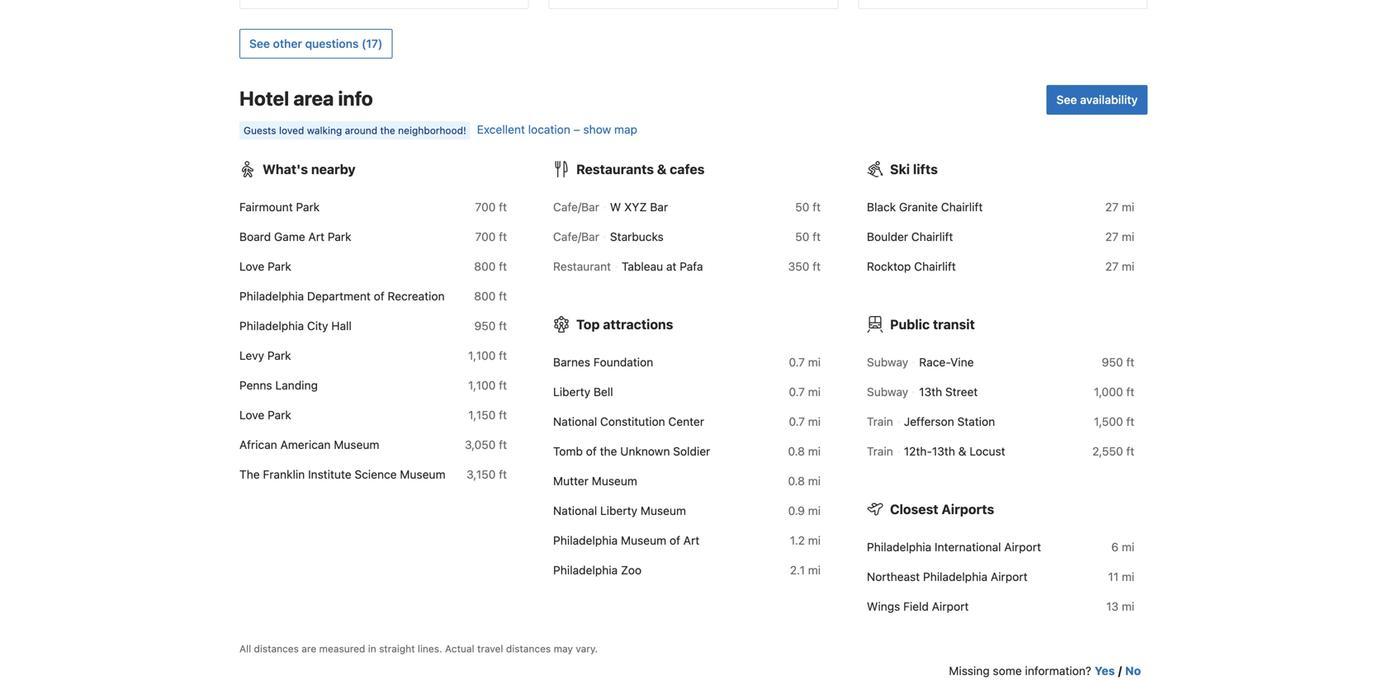 Task type: locate. For each thing, give the bounding box(es) containing it.
fairmount park
[[240, 200, 320, 214]]

excellent location – show map
[[477, 123, 638, 136]]

mi for black granite chairlift
[[1122, 200, 1135, 214]]

2 0.8 mi from the top
[[788, 475, 821, 488]]

0 vertical spatial 700
[[475, 200, 496, 214]]

w
[[610, 200, 621, 214]]

mi for barnes foundation
[[808, 356, 821, 369]]

0 vertical spatial 0.7
[[789, 356, 805, 369]]

park for 1,100 ft
[[268, 349, 291, 363]]

what's
[[263, 161, 308, 177]]

no
[[1126, 665, 1142, 678]]

1 700 ft from the top
[[475, 200, 507, 214]]

soldier
[[673, 445, 711, 458]]

27 for rocktop chairlift
[[1106, 260, 1119, 273]]

1 vertical spatial 700
[[475, 230, 496, 244]]

black
[[867, 200, 896, 214]]

airport right international
[[1005, 541, 1042, 554]]

0.8 for tomb of the unknown soldier
[[788, 445, 805, 458]]

0 vertical spatial 950
[[475, 319, 496, 333]]

ski
[[891, 161, 910, 177]]

0 vertical spatial love park
[[240, 260, 291, 273]]

1 vertical spatial of
[[586, 445, 597, 458]]

2 800 ft from the top
[[474, 289, 507, 303]]

love park down board
[[240, 260, 291, 273]]

closest airports
[[891, 502, 995, 517]]

chairlift down boulder chairlift
[[915, 260, 956, 273]]

park for 1,150 ft
[[268, 408, 291, 422]]

all
[[240, 643, 251, 655]]

27 mi
[[1106, 200, 1135, 214], [1106, 230, 1135, 244], [1106, 260, 1135, 273]]

1 horizontal spatial &
[[959, 445, 967, 458]]

board game art park
[[240, 230, 352, 244]]

airport down northeast philadelphia airport at the bottom of the page
[[932, 600, 969, 614]]

subway down the public
[[867, 356, 909, 369]]

1 vertical spatial love park
[[240, 408, 291, 422]]

airport for wings field airport
[[932, 600, 969, 614]]

starbucks
[[610, 230, 664, 244]]

1 800 ft from the top
[[474, 260, 507, 273]]

0 horizontal spatial art
[[309, 230, 325, 244]]

art right game
[[309, 230, 325, 244]]

1 0.7 from the top
[[789, 356, 805, 369]]

13th up jefferson
[[920, 385, 943, 399]]

0 vertical spatial 27 mi
[[1106, 200, 1135, 214]]

1 vertical spatial cafe/bar
[[553, 230, 600, 244]]

cafe/bar left w on the top left
[[553, 200, 600, 214]]

27 mi for boulder chairlift
[[1106, 230, 1135, 244]]

distances left "may"
[[506, 643, 551, 655]]

800 for philadelphia department of recreation
[[474, 289, 496, 303]]

restaurants
[[577, 161, 654, 177]]

travel
[[477, 643, 503, 655]]

0.9 mi
[[789, 504, 821, 518]]

1 50 from the top
[[796, 200, 810, 214]]

2 national from the top
[[553, 504, 597, 518]]

1 horizontal spatial liberty
[[601, 504, 638, 518]]

1 vertical spatial liberty
[[601, 504, 638, 518]]

0 vertical spatial 0.8
[[788, 445, 805, 458]]

1 50 ft from the top
[[796, 200, 821, 214]]

penns
[[240, 379, 272, 392]]

0 horizontal spatial see
[[249, 37, 270, 50]]

0 vertical spatial 0.7 mi
[[789, 356, 821, 369]]

1 horizontal spatial of
[[586, 445, 597, 458]]

museum up the franklin institute science museum
[[334, 438, 380, 452]]

0 vertical spatial 800
[[474, 260, 496, 273]]

cafe/bar for starbucks
[[553, 230, 600, 244]]

700 ft for board game art park
[[475, 230, 507, 244]]

1 vertical spatial chairlift
[[912, 230, 954, 244]]

0 vertical spatial liberty
[[553, 385, 591, 399]]

2 vertical spatial 0.7 mi
[[789, 415, 821, 429]]

0 vertical spatial cafe/bar
[[553, 200, 600, 214]]

0 horizontal spatial &
[[657, 161, 667, 177]]

of right tomb
[[586, 445, 597, 458]]

love park up african
[[240, 408, 291, 422]]

13 mi
[[1107, 600, 1135, 614]]

2 vertical spatial 0.7
[[789, 415, 805, 429]]

0 vertical spatial of
[[374, 289, 385, 303]]

chairlift for rocktop chairlift
[[915, 260, 956, 273]]

boulder chairlift
[[867, 230, 954, 244]]

liberty up the philadelphia museum of art
[[601, 504, 638, 518]]

/
[[1119, 665, 1123, 678]]

12th-
[[904, 445, 933, 458]]

1 vertical spatial 0.8
[[788, 475, 805, 488]]

0 horizontal spatial distances
[[254, 643, 299, 655]]

2 vertical spatial airport
[[932, 600, 969, 614]]

national up tomb
[[553, 415, 597, 429]]

mi for philadelphia museum of art
[[808, 534, 821, 548]]

the
[[380, 125, 396, 136], [600, 445, 617, 458]]

closest
[[891, 502, 939, 517]]

1 vertical spatial airport
[[991, 570, 1028, 584]]

& left 'cafes'
[[657, 161, 667, 177]]

1 vertical spatial see
[[1057, 93, 1078, 107]]

1 800 from the top
[[474, 260, 496, 273]]

&
[[657, 161, 667, 177], [959, 445, 967, 458]]

700 ft for fairmount park
[[475, 200, 507, 214]]

2 vertical spatial 27
[[1106, 260, 1119, 273]]

1,100 ft for penns landing
[[468, 379, 507, 392]]

philadelphia left zoo
[[553, 564, 618, 577]]

distances right all
[[254, 643, 299, 655]]

1,150
[[469, 408, 496, 422]]

1 0.8 mi from the top
[[788, 445, 821, 458]]

50 ft
[[796, 200, 821, 214], [796, 230, 821, 244]]

philadelphia
[[240, 289, 304, 303], [240, 319, 304, 333], [553, 534, 618, 548], [867, 541, 932, 554], [553, 564, 618, 577], [924, 570, 988, 584]]

3 27 mi from the top
[[1106, 260, 1135, 273]]

1 vertical spatial 0.7 mi
[[789, 385, 821, 399]]

national down "mutter"
[[553, 504, 597, 518]]

other
[[273, 37, 302, 50]]

park
[[296, 200, 320, 214], [328, 230, 352, 244], [268, 260, 291, 273], [268, 349, 291, 363], [268, 408, 291, 422]]

train for jefferson station
[[867, 415, 894, 429]]

airport for northeast philadelphia airport
[[991, 570, 1028, 584]]

13th down jefferson station
[[933, 445, 956, 458]]

0 vertical spatial 800 ft
[[474, 260, 507, 273]]

& left locust
[[959, 445, 967, 458]]

1 love from the top
[[240, 260, 265, 273]]

0 horizontal spatial 950
[[475, 319, 496, 333]]

2 0.7 mi from the top
[[789, 385, 821, 399]]

park for 800 ft
[[268, 260, 291, 273]]

philadelphia up 'northeast'
[[867, 541, 932, 554]]

1 vertical spatial 0.7
[[789, 385, 805, 399]]

0 vertical spatial 950 ft
[[475, 319, 507, 333]]

2 800 from the top
[[474, 289, 496, 303]]

0 vertical spatial 1,100
[[468, 349, 496, 363]]

1 27 from the top
[[1106, 200, 1119, 214]]

city
[[307, 319, 328, 333]]

2 vertical spatial 27 mi
[[1106, 260, 1135, 273]]

measured
[[319, 643, 365, 655]]

chairlift
[[942, 200, 983, 214], [912, 230, 954, 244], [915, 260, 956, 273]]

(17)
[[362, 37, 383, 50]]

1 vertical spatial 1,100
[[468, 379, 496, 392]]

0 horizontal spatial of
[[374, 289, 385, 303]]

love park
[[240, 260, 291, 273], [240, 408, 291, 422]]

see left availability
[[1057, 93, 1078, 107]]

1 vertical spatial 27 mi
[[1106, 230, 1135, 244]]

1 vertical spatial train
[[867, 445, 894, 458]]

1 vertical spatial 27
[[1106, 230, 1119, 244]]

national liberty museum
[[553, 504, 687, 518]]

1,500 ft
[[1095, 415, 1135, 429]]

2 700 ft from the top
[[475, 230, 507, 244]]

1,100
[[468, 349, 496, 363], [468, 379, 496, 392]]

levy park
[[240, 349, 291, 363]]

0 vertical spatial see
[[249, 37, 270, 50]]

0 vertical spatial love
[[240, 260, 265, 273]]

philadelphia up levy park
[[240, 319, 304, 333]]

2 50 ft from the top
[[796, 230, 821, 244]]

street
[[946, 385, 978, 399]]

straight
[[379, 643, 415, 655]]

art down national liberty museum
[[684, 534, 700, 548]]

excellent location – show map link
[[477, 123, 638, 136]]

0.9
[[789, 504, 805, 518]]

2 subway from the top
[[867, 385, 909, 399]]

6
[[1112, 541, 1119, 554]]

0 vertical spatial chairlift
[[942, 200, 983, 214]]

of left recreation
[[374, 289, 385, 303]]

mi for mutter museum
[[808, 475, 821, 488]]

the up mutter museum
[[600, 445, 617, 458]]

0 vertical spatial national
[[553, 415, 597, 429]]

1 27 mi from the top
[[1106, 200, 1135, 214]]

may
[[554, 643, 573, 655]]

0 vertical spatial 1,100 ft
[[468, 349, 507, 363]]

tomb of the unknown soldier
[[553, 445, 711, 458]]

1 vertical spatial love
[[240, 408, 265, 422]]

1 vertical spatial 50
[[796, 230, 810, 244]]

3 27 from the top
[[1106, 260, 1119, 273]]

are
[[302, 643, 317, 655]]

see left other
[[249, 37, 270, 50]]

1 vertical spatial 1,100 ft
[[468, 379, 507, 392]]

3 0.7 mi from the top
[[789, 415, 821, 429]]

1 vertical spatial national
[[553, 504, 597, 518]]

museum up the philadelphia museum of art
[[641, 504, 687, 518]]

0.7
[[789, 356, 805, 369], [789, 385, 805, 399], [789, 415, 805, 429]]

rocktop chairlift
[[867, 260, 956, 273]]

cafe/bar for w xyz bar
[[553, 200, 600, 214]]

1 1,100 ft from the top
[[468, 349, 507, 363]]

2 27 mi from the top
[[1106, 230, 1135, 244]]

2 train from the top
[[867, 445, 894, 458]]

jefferson
[[904, 415, 955, 429]]

2 0.7 from the top
[[789, 385, 805, 399]]

0 vertical spatial 50
[[796, 200, 810, 214]]

1 horizontal spatial 950 ft
[[1102, 356, 1135, 369]]

mutter museum
[[553, 475, 638, 488]]

1 horizontal spatial see
[[1057, 93, 1078, 107]]

2 love park from the top
[[240, 408, 291, 422]]

0 vertical spatial 27
[[1106, 200, 1119, 214]]

2 vertical spatial of
[[670, 534, 681, 548]]

museum up zoo
[[621, 534, 667, 548]]

train left 12th-
[[867, 445, 894, 458]]

all distances are measured in straight lines. actual travel distances may vary.
[[240, 643, 598, 655]]

2 horizontal spatial of
[[670, 534, 681, 548]]

walking
[[307, 125, 342, 136]]

2.1
[[790, 564, 805, 577]]

1 subway from the top
[[867, 356, 909, 369]]

1 vertical spatial subway
[[867, 385, 909, 399]]

2 700 from the top
[[475, 230, 496, 244]]

1 0.7 mi from the top
[[789, 356, 821, 369]]

availability
[[1081, 93, 1138, 107]]

2 0.8 from the top
[[788, 475, 805, 488]]

2 1,100 ft from the top
[[468, 379, 507, 392]]

philadelphia for philadelphia zoo
[[553, 564, 618, 577]]

philadelphia up the philadelphia city hall
[[240, 289, 304, 303]]

1 vertical spatial 0.8 mi
[[788, 475, 821, 488]]

700 for board game art park
[[475, 230, 496, 244]]

the right around
[[380, 125, 396, 136]]

3,150 ft
[[467, 468, 507, 482]]

park down game
[[268, 260, 291, 273]]

1 0.8 from the top
[[788, 445, 805, 458]]

philadelphia for philadelphia museum of art
[[553, 534, 618, 548]]

1 national from the top
[[553, 415, 597, 429]]

pafa
[[680, 260, 703, 273]]

the
[[240, 468, 260, 482]]

0 vertical spatial art
[[309, 230, 325, 244]]

0 vertical spatial subway
[[867, 356, 909, 369]]

1 cafe/bar from the top
[[553, 200, 600, 214]]

park right the levy
[[268, 349, 291, 363]]

national for national constitution center
[[553, 415, 597, 429]]

3 0.7 from the top
[[789, 415, 805, 429]]

philadelphia for philadelphia city hall
[[240, 319, 304, 333]]

0 vertical spatial the
[[380, 125, 396, 136]]

train
[[867, 415, 894, 429], [867, 445, 894, 458]]

1 1,100 from the top
[[468, 349, 496, 363]]

liberty down 'barnes'
[[553, 385, 591, 399]]

love park for 1,150 ft
[[240, 408, 291, 422]]

park up 'board game art park'
[[296, 200, 320, 214]]

1 vertical spatial 800 ft
[[474, 289, 507, 303]]

0.7 mi for barnes foundation
[[789, 356, 821, 369]]

no button
[[1126, 663, 1142, 680]]

2 love from the top
[[240, 408, 265, 422]]

museum right the science
[[400, 468, 446, 482]]

1 horizontal spatial distances
[[506, 643, 551, 655]]

bar
[[650, 200, 668, 214]]

2,550 ft
[[1093, 445, 1135, 458]]

philadelphia zoo
[[553, 564, 642, 577]]

1 vertical spatial art
[[684, 534, 700, 548]]

chairlift down the black granite chairlift
[[912, 230, 954, 244]]

2 vertical spatial chairlift
[[915, 260, 956, 273]]

0 vertical spatial 13th
[[920, 385, 943, 399]]

0 vertical spatial 50 ft
[[796, 200, 821, 214]]

subway up jefferson
[[867, 385, 909, 399]]

cafe/bar up restaurant at the top left of page
[[553, 230, 600, 244]]

0 vertical spatial train
[[867, 415, 894, 429]]

of down national liberty museum
[[670, 534, 681, 548]]

1 train from the top
[[867, 415, 894, 429]]

1,150 ft
[[469, 408, 507, 422]]

0.8 mi for tomb of the unknown soldier
[[788, 445, 821, 458]]

chairlift right granite
[[942, 200, 983, 214]]

philadelphia up philadelphia zoo
[[553, 534, 618, 548]]

2 50 from the top
[[796, 230, 810, 244]]

train left jefferson
[[867, 415, 894, 429]]

zoo
[[621, 564, 642, 577]]

2 cafe/bar from the top
[[553, 230, 600, 244]]

1 700 from the top
[[475, 200, 496, 214]]

1 vertical spatial 950
[[1102, 356, 1124, 369]]

airport down international
[[991, 570, 1028, 584]]

0.7 mi for liberty bell
[[789, 385, 821, 399]]

0 vertical spatial &
[[657, 161, 667, 177]]

love down board
[[240, 260, 265, 273]]

1 love park from the top
[[240, 260, 291, 273]]

guests loved walking around the neighborhood!
[[244, 125, 467, 136]]

love down penns
[[240, 408, 265, 422]]

0 vertical spatial 700 ft
[[475, 200, 507, 214]]

map
[[615, 123, 638, 136]]

2 1,100 from the top
[[468, 379, 496, 392]]

fairmount
[[240, 200, 293, 214]]

yes
[[1095, 665, 1116, 678]]

27
[[1106, 200, 1119, 214], [1106, 230, 1119, 244], [1106, 260, 1119, 273]]

1 vertical spatial 50 ft
[[796, 230, 821, 244]]

2.1 mi
[[790, 564, 821, 577]]

love park for 800 ft
[[240, 260, 291, 273]]

13th
[[920, 385, 943, 399], [933, 445, 956, 458]]

1 vertical spatial 700 ft
[[475, 230, 507, 244]]

0.7 for national constitution center
[[789, 415, 805, 429]]

1 vertical spatial 800
[[474, 289, 496, 303]]

park down penns landing
[[268, 408, 291, 422]]

2 27 from the top
[[1106, 230, 1119, 244]]

art
[[309, 230, 325, 244], [684, 534, 700, 548]]

50 ft for w xyz bar
[[796, 200, 821, 214]]

game
[[274, 230, 305, 244]]

1 vertical spatial the
[[600, 445, 617, 458]]

1 vertical spatial 950 ft
[[1102, 356, 1135, 369]]

0 vertical spatial airport
[[1005, 541, 1042, 554]]

700
[[475, 200, 496, 214], [475, 230, 496, 244]]

0 vertical spatial 0.8 mi
[[788, 445, 821, 458]]



Task type: vqa. For each thing, say whether or not it's contained in the screenshot.


Task type: describe. For each thing, give the bounding box(es) containing it.
around
[[345, 125, 378, 136]]

national for national liberty museum
[[553, 504, 597, 518]]

granite
[[900, 200, 938, 214]]

50 ft for starbucks
[[796, 230, 821, 244]]

board
[[240, 230, 271, 244]]

at
[[667, 260, 677, 273]]

12th-13th & locust
[[904, 445, 1006, 458]]

attractions
[[603, 317, 674, 332]]

xyz
[[625, 200, 647, 214]]

top
[[577, 317, 600, 332]]

27 for boulder chairlift
[[1106, 230, 1119, 244]]

info
[[338, 87, 373, 110]]

department
[[307, 289, 371, 303]]

1,000 ft
[[1094, 385, 1135, 399]]

mi for national constitution center
[[808, 415, 821, 429]]

park right game
[[328, 230, 352, 244]]

27 for black granite chairlift
[[1106, 200, 1119, 214]]

station
[[958, 415, 996, 429]]

hotel
[[240, 87, 289, 110]]

northeast
[[867, 570, 920, 584]]

nearby
[[311, 161, 356, 177]]

excellent
[[477, 123, 525, 136]]

recreation
[[388, 289, 445, 303]]

see availability button
[[1047, 85, 1148, 115]]

mi for northeast philadelphia airport
[[1122, 570, 1135, 584]]

hotel area info
[[240, 87, 373, 110]]

landing
[[275, 379, 318, 392]]

1 horizontal spatial 950
[[1102, 356, 1124, 369]]

franklin
[[263, 468, 305, 482]]

mi for rocktop chairlift
[[1122, 260, 1135, 273]]

lines.
[[418, 643, 442, 655]]

top attractions
[[577, 317, 674, 332]]

0.8 mi for mutter museum
[[788, 475, 821, 488]]

subway for 13th street
[[867, 385, 909, 399]]

philadelphia international airport
[[867, 541, 1042, 554]]

actual
[[445, 643, 475, 655]]

philadelphia city hall
[[240, 319, 352, 333]]

boulder
[[867, 230, 909, 244]]

american
[[280, 438, 331, 452]]

love for 1,150 ft
[[240, 408, 265, 422]]

0 horizontal spatial 950 ft
[[475, 319, 507, 333]]

questions
[[305, 37, 359, 50]]

0 horizontal spatial the
[[380, 125, 396, 136]]

train for 12th-13th & locust
[[867, 445, 894, 458]]

transit
[[933, 317, 975, 332]]

1 vertical spatial &
[[959, 445, 967, 458]]

institute
[[308, 468, 352, 482]]

missing some information? yes / no
[[950, 665, 1142, 678]]

wings field airport
[[867, 600, 969, 614]]

mi for philadelphia international airport
[[1122, 541, 1135, 554]]

public transit
[[891, 317, 975, 332]]

museum up national liberty museum
[[592, 475, 638, 488]]

barnes foundation
[[553, 356, 654, 369]]

science
[[355, 468, 397, 482]]

african american museum
[[240, 438, 380, 452]]

in
[[368, 643, 376, 655]]

6 mi
[[1112, 541, 1135, 554]]

airports
[[942, 502, 995, 517]]

constitution
[[601, 415, 666, 429]]

mutter
[[553, 475, 589, 488]]

bell
[[594, 385, 613, 399]]

yes button
[[1095, 663, 1116, 680]]

international
[[935, 541, 1002, 554]]

350
[[789, 260, 810, 273]]

mi for philadelphia zoo
[[808, 564, 821, 577]]

philadelphia for philadelphia department of recreation
[[240, 289, 304, 303]]

800 ft for love park
[[474, 260, 507, 273]]

african
[[240, 438, 277, 452]]

philadelphia department of recreation
[[240, 289, 445, 303]]

0.7 for liberty bell
[[789, 385, 805, 399]]

locust
[[970, 445, 1006, 458]]

race-vine
[[920, 356, 974, 369]]

airport for philadelphia international airport
[[1005, 541, 1042, 554]]

area
[[294, 87, 334, 110]]

neighborhood!
[[398, 125, 467, 136]]

0.7 for barnes foundation
[[789, 356, 805, 369]]

philadelphia down philadelphia international airport
[[924, 570, 988, 584]]

mi for tomb of the unknown soldier
[[808, 445, 821, 458]]

tableau
[[622, 260, 663, 273]]

700 for fairmount park
[[475, 200, 496, 214]]

1,500
[[1095, 415, 1124, 429]]

some
[[993, 665, 1022, 678]]

liberty bell
[[553, 385, 613, 399]]

1.2 mi
[[790, 534, 821, 548]]

mi for national liberty museum
[[808, 504, 821, 518]]

–
[[574, 123, 580, 136]]

mi for wings field airport
[[1122, 600, 1135, 614]]

800 for love park
[[474, 260, 496, 273]]

park for 700 ft
[[296, 200, 320, 214]]

2 distances from the left
[[506, 643, 551, 655]]

mi for liberty bell
[[808, 385, 821, 399]]

chairlift for boulder chairlift
[[912, 230, 954, 244]]

27 mi for rocktop chairlift
[[1106, 260, 1135, 273]]

mi for boulder chairlift
[[1122, 230, 1135, 244]]

800 ft for philadelphia department of recreation
[[474, 289, 507, 303]]

w xyz bar
[[610, 200, 668, 214]]

northeast philadelphia airport
[[867, 570, 1028, 584]]

foundation
[[594, 356, 654, 369]]

what's nearby
[[263, 161, 356, 177]]

1 distances from the left
[[254, 643, 299, 655]]

1 vertical spatial 13th
[[933, 445, 956, 458]]

2,550
[[1093, 445, 1124, 458]]

barnes
[[553, 356, 591, 369]]

see for see other questions (17)
[[249, 37, 270, 50]]

50 for starbucks
[[796, 230, 810, 244]]

see for see availability
[[1057, 93, 1078, 107]]

ski lifts
[[891, 161, 938, 177]]

subway for race-vine
[[867, 356, 909, 369]]

love for 800 ft
[[240, 260, 265, 273]]

1 horizontal spatial art
[[684, 534, 700, 548]]

tomb
[[553, 445, 583, 458]]

0.7 mi for national constitution center
[[789, 415, 821, 429]]

vine
[[951, 356, 974, 369]]

1,100 ft for levy park
[[468, 349, 507, 363]]

0.8 for mutter museum
[[788, 475, 805, 488]]

1,100 for park
[[468, 349, 496, 363]]

race-
[[920, 356, 951, 369]]

penns landing
[[240, 379, 318, 392]]

1 horizontal spatial the
[[600, 445, 617, 458]]

loved
[[279, 125, 304, 136]]

location
[[528, 123, 571, 136]]

1,100 for landing
[[468, 379, 496, 392]]

restaurant
[[553, 260, 611, 273]]

missing
[[950, 665, 990, 678]]

see availability
[[1057, 93, 1138, 107]]

of for department
[[374, 289, 385, 303]]

of for museum
[[670, 534, 681, 548]]

levy
[[240, 349, 264, 363]]

27 mi for black granite chairlift
[[1106, 200, 1135, 214]]

50 for w xyz bar
[[796, 200, 810, 214]]

philadelphia for philadelphia international airport
[[867, 541, 932, 554]]

show
[[584, 123, 611, 136]]

0 horizontal spatial liberty
[[553, 385, 591, 399]]

national constitution center
[[553, 415, 705, 429]]

3,150
[[467, 468, 496, 482]]



